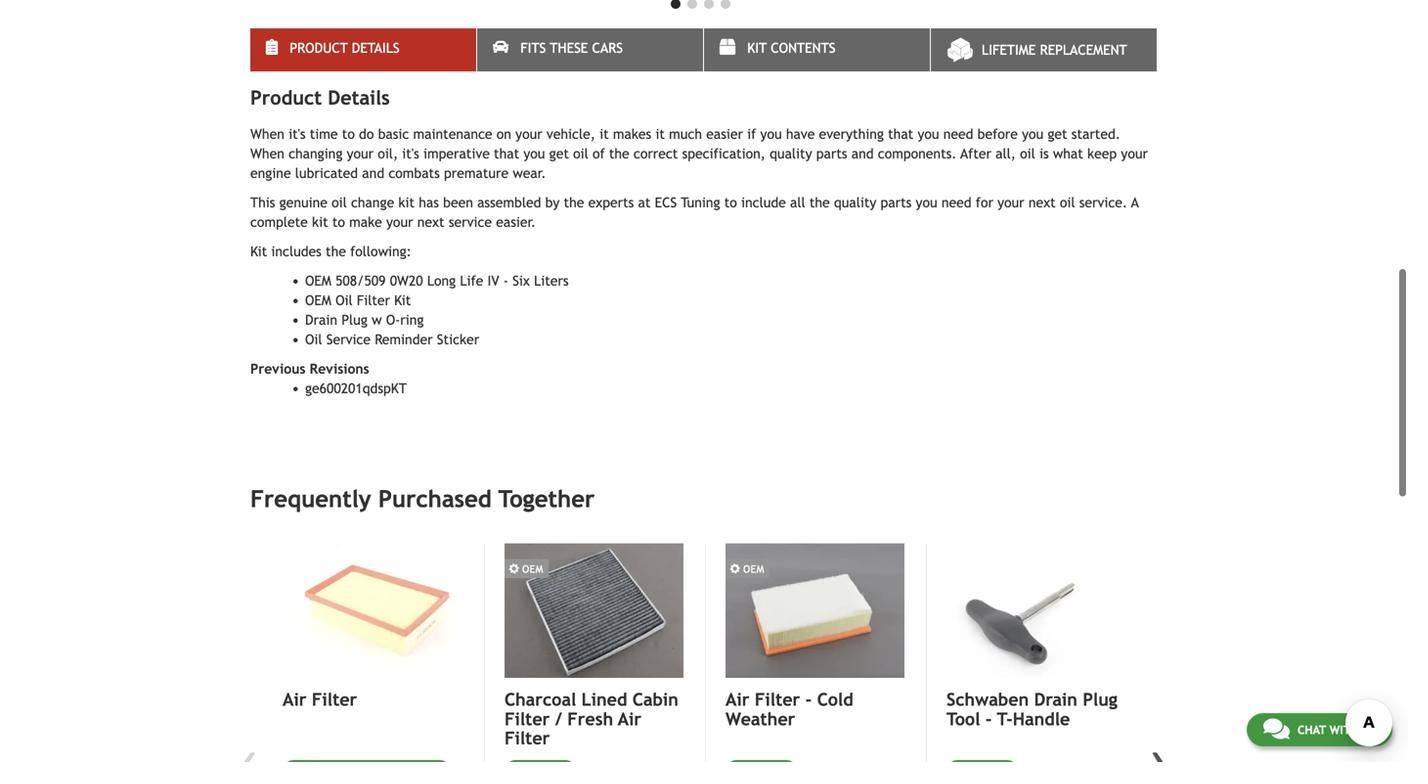 Task type: locate. For each thing, give the bounding box(es) containing it.
/
[[555, 709, 562, 729]]

0w20
[[390, 273, 423, 289]]

kit left has
[[399, 195, 415, 211]]

all,
[[996, 146, 1016, 162]]

2 vertical spatial to
[[332, 214, 345, 230]]

1 vertical spatial parts
[[881, 195, 912, 211]]

charcoal lined cabin filter / fresh air filter link
[[505, 689, 684, 749]]

0 vertical spatial oil
[[336, 293, 353, 308]]

1 oem from the top
[[305, 273, 332, 289]]

you up wear.
[[524, 146, 545, 162]]

0 vertical spatial get
[[1048, 126, 1068, 142]]

2 horizontal spatial -
[[986, 709, 992, 729]]

508/509
[[336, 273, 386, 289]]

plug inside the schwaben drain plug tool - t-handle
[[1083, 689, 1118, 710]]

filter inside oem 508/509 0w20 long life iv - six liters oem oil filter kit drain plug w o-ring oil service reminder sticker
[[357, 293, 390, 308]]

your right on
[[516, 126, 543, 142]]

oil down 'lubricated'
[[332, 195, 347, 211]]

0 vertical spatial to
[[342, 126, 355, 142]]

that
[[888, 126, 914, 142], [494, 146, 520, 162]]

1 when from the top
[[250, 126, 285, 142]]

to left do
[[342, 126, 355, 142]]

need inside this genuine oil change kit has been assembled by the experts at ecs tuning to include all the quality parts you need for your next oil service. a complete kit to make your next service easier.
[[942, 195, 972, 211]]

this
[[250, 195, 275, 211]]

chat with us
[[1298, 723, 1376, 737]]

product
[[290, 40, 348, 56], [250, 86, 322, 109]]

need
[[944, 126, 974, 142], [942, 195, 972, 211]]

1 horizontal spatial plug
[[1083, 689, 1118, 710]]

the
[[609, 146, 630, 162], [564, 195, 584, 211], [810, 195, 830, 211], [326, 244, 346, 259]]

following:
[[350, 244, 412, 259]]

get down vehicle,
[[549, 146, 569, 162]]

and down everything
[[852, 146, 874, 162]]

2 horizontal spatial air
[[726, 689, 750, 710]]

1 vertical spatial and
[[362, 165, 385, 181]]

quality down have
[[770, 146, 812, 162]]

fits these cars link
[[477, 29, 703, 72]]

-
[[504, 273, 509, 289], [806, 689, 812, 710], [986, 709, 992, 729]]

quality inside when it's time to do basic maintenance on your vehicle, it makes it much easier if you have everything that you need before you get started. when changing your oil, it's imperative that you get oil of the correct specification, quality parts and components. after all, oil is what keep your engine lubricated and combats premature wear.
[[770, 146, 812, 162]]

it up of at the left top of the page
[[600, 126, 609, 142]]

1 vertical spatial to
[[725, 195, 737, 211]]

schwaben drain plug tool - t-handle
[[947, 689, 1118, 729]]

0 horizontal spatial it
[[600, 126, 609, 142]]

1 vertical spatial drain
[[1035, 689, 1078, 710]]

easier
[[707, 126, 743, 142]]

makes
[[613, 126, 652, 142]]

next down has
[[417, 214, 445, 230]]

- left cold at right
[[806, 689, 812, 710]]

it's left time
[[289, 126, 306, 142]]

cars
[[592, 40, 623, 56]]

if
[[748, 126, 757, 142]]

you down components.
[[916, 195, 938, 211]]

1 vertical spatial when
[[250, 146, 285, 162]]

fits
[[521, 40, 546, 56]]

need for for
[[942, 195, 972, 211]]

drain right t-
[[1035, 689, 1078, 710]]

air filter
[[283, 689, 357, 710]]

1 horizontal spatial and
[[852, 146, 874, 162]]

1 vertical spatial kit
[[250, 244, 267, 259]]

and
[[852, 146, 874, 162], [362, 165, 385, 181]]

parts down components.
[[881, 195, 912, 211]]

1 horizontal spatial air
[[618, 709, 642, 729]]

1 vertical spatial it's
[[402, 146, 419, 162]]

0 horizontal spatial -
[[504, 273, 509, 289]]

0 horizontal spatial drain
[[305, 312, 338, 328]]

- right iv
[[504, 273, 509, 289]]

0 vertical spatial kit
[[399, 195, 415, 211]]

assembled
[[477, 195, 541, 211]]

when
[[250, 126, 285, 142], [250, 146, 285, 162]]

0 horizontal spatial kit
[[312, 214, 328, 230]]

0 horizontal spatial and
[[362, 165, 385, 181]]

get
[[1048, 126, 1068, 142], [549, 146, 569, 162]]

1 horizontal spatial kit
[[399, 195, 415, 211]]

need up after
[[944, 126, 974, 142]]

2 horizontal spatial kit
[[748, 40, 767, 56]]

the right of at the left top of the page
[[609, 146, 630, 162]]

charcoal lined cabin filter / fresh air filter
[[505, 689, 679, 749]]

on
[[497, 126, 512, 142]]

oil left service.
[[1060, 195, 1076, 211]]

that down on
[[494, 146, 520, 162]]

1 horizontal spatial quality
[[834, 195, 877, 211]]

imperative
[[424, 146, 490, 162]]

1 horizontal spatial that
[[888, 126, 914, 142]]

1 horizontal spatial kit
[[394, 293, 411, 308]]

0 vertical spatial quality
[[770, 146, 812, 162]]

kit
[[399, 195, 415, 211], [312, 214, 328, 230]]

experts
[[589, 195, 634, 211]]

kit left contents
[[748, 40, 767, 56]]

0 horizontal spatial that
[[494, 146, 520, 162]]

oem down kit includes the following:
[[305, 273, 332, 289]]

include
[[742, 195, 786, 211]]

ecs
[[655, 195, 677, 211]]

1 vertical spatial oil
[[305, 332, 322, 347]]

0 vertical spatial oem
[[305, 273, 332, 289]]

1 vertical spatial that
[[494, 146, 520, 162]]

0 horizontal spatial next
[[417, 214, 445, 230]]

air filter - cold weather
[[726, 689, 854, 729]]

2 oem from the top
[[305, 293, 332, 308]]

vehicle,
[[547, 126, 596, 142]]

product details link
[[250, 29, 476, 72]]

components.
[[878, 146, 957, 162]]

0 horizontal spatial quality
[[770, 146, 812, 162]]

previous revisions ge600201qdspkt
[[250, 361, 407, 396]]

0 vertical spatial details
[[352, 40, 400, 56]]

0 horizontal spatial air
[[283, 689, 307, 710]]

change
[[351, 195, 394, 211]]

it's up combats
[[402, 146, 419, 162]]

1 horizontal spatial it
[[656, 126, 665, 142]]

a
[[1132, 195, 1139, 211]]

maintenance
[[413, 126, 493, 142]]

it up correct
[[656, 126, 665, 142]]

next down is
[[1029, 195, 1056, 211]]

0 vertical spatial next
[[1029, 195, 1056, 211]]

0 vertical spatial drain
[[305, 312, 338, 328]]

your right for at the top right of page
[[998, 195, 1025, 211]]

sticker
[[437, 332, 479, 347]]

1 vertical spatial quality
[[834, 195, 877, 211]]

ge600201qdspkt
[[305, 381, 407, 396]]

oil down the 508/509
[[336, 293, 353, 308]]

plug inside oem 508/509 0w20 long life iv - six liters oem oil filter kit drain plug w o-ring oil service reminder sticker
[[342, 312, 368, 328]]

oil left of at the left top of the page
[[573, 146, 589, 162]]

product details
[[290, 40, 400, 56], [250, 86, 390, 109]]

1 vertical spatial oem
[[305, 293, 332, 308]]

0 vertical spatial need
[[944, 126, 974, 142]]

drain up service
[[305, 312, 338, 328]]

1 vertical spatial plug
[[1083, 689, 1118, 710]]

2 vertical spatial kit
[[394, 293, 411, 308]]

- left t-
[[986, 709, 992, 729]]

the inside when it's time to do basic maintenance on your vehicle, it makes it much easier if you have everything that you need before you get started. when changing your oil, it's imperative that you get oil of the correct specification, quality parts and components. after all, oil is what keep your engine lubricated and combats premature wear.
[[609, 146, 630, 162]]

at
[[638, 195, 651, 211]]

long
[[427, 273, 456, 289]]

and down oil,
[[362, 165, 385, 181]]

2 it from the left
[[656, 126, 665, 142]]

parts
[[817, 146, 848, 162], [881, 195, 912, 211]]

has
[[419, 195, 439, 211]]

1 vertical spatial need
[[942, 195, 972, 211]]

need inside when it's time to do basic maintenance on your vehicle, it makes it much easier if you have everything that you need before you get started. when changing your oil, it's imperative that you get oil of the correct specification, quality parts and components. after all, oil is what keep your engine lubricated and combats premature wear.
[[944, 126, 974, 142]]

- inside air filter - cold weather
[[806, 689, 812, 710]]

1 vertical spatial get
[[549, 146, 569, 162]]

by
[[545, 195, 560, 211]]

to right the tuning
[[725, 195, 737, 211]]

plug up service
[[342, 312, 368, 328]]

1 horizontal spatial parts
[[881, 195, 912, 211]]

for
[[976, 195, 994, 211]]

get up what
[[1048, 126, 1068, 142]]

you up is
[[1022, 126, 1044, 142]]

parts inside this genuine oil change kit has been assembled by the experts at ecs tuning to include all the quality parts you need for your next oil service. a complete kit to make your next service easier.
[[881, 195, 912, 211]]

0 horizontal spatial parts
[[817, 146, 848, 162]]

is
[[1040, 146, 1049, 162]]

parts down everything
[[817, 146, 848, 162]]

quality right all
[[834, 195, 877, 211]]

0 vertical spatial that
[[888, 126, 914, 142]]

service
[[327, 332, 371, 347]]

frequently purchased together
[[250, 485, 595, 513]]

air
[[283, 689, 307, 710], [726, 689, 750, 710], [618, 709, 642, 729]]

schwaben drain plug tool - t-handle link
[[947, 689, 1126, 729]]

been
[[443, 195, 473, 211]]

to left make
[[332, 214, 345, 230]]

drain
[[305, 312, 338, 328], [1035, 689, 1078, 710]]

2 when from the top
[[250, 146, 285, 162]]

oil
[[573, 146, 589, 162], [1020, 146, 1036, 162], [332, 195, 347, 211], [1060, 195, 1076, 211]]

plug right handle
[[1083, 689, 1118, 710]]

what
[[1053, 146, 1084, 162]]

kit includes the following:
[[250, 244, 412, 259]]

plug
[[342, 312, 368, 328], [1083, 689, 1118, 710]]

easier.
[[496, 214, 536, 230]]

six liters
[[513, 273, 569, 289]]

parts inside when it's time to do basic maintenance on your vehicle, it makes it much easier if you have everything that you need before you get started. when changing your oil, it's imperative that you get oil of the correct specification, quality parts and components. after all, oil is what keep your engine lubricated and combats premature wear.
[[817, 146, 848, 162]]

0 horizontal spatial plug
[[342, 312, 368, 328]]

kit down '0w20'
[[394, 293, 411, 308]]

lifetime
[[982, 42, 1036, 58]]

air for air filter
[[283, 689, 307, 710]]

0 vertical spatial parts
[[817, 146, 848, 162]]

0 vertical spatial kit
[[748, 40, 767, 56]]

kit down the genuine
[[312, 214, 328, 230]]

o-
[[386, 312, 400, 328]]

0 vertical spatial when
[[250, 126, 285, 142]]

1 horizontal spatial get
[[1048, 126, 1068, 142]]

0 vertical spatial plug
[[342, 312, 368, 328]]

air inside charcoal lined cabin filter / fresh air filter
[[618, 709, 642, 729]]

1 vertical spatial kit
[[312, 214, 328, 230]]

details
[[352, 40, 400, 56], [328, 86, 390, 109]]

0 horizontal spatial kit
[[250, 244, 267, 259]]

that up components.
[[888, 126, 914, 142]]

1 horizontal spatial drain
[[1035, 689, 1078, 710]]

oem up service
[[305, 293, 332, 308]]

much
[[669, 126, 702, 142]]

1 horizontal spatial -
[[806, 689, 812, 710]]

oil left service
[[305, 332, 322, 347]]

need left for at the top right of page
[[942, 195, 972, 211]]

1 vertical spatial next
[[417, 214, 445, 230]]

1 horizontal spatial oil
[[336, 293, 353, 308]]

your
[[516, 126, 543, 142], [347, 146, 374, 162], [1122, 146, 1148, 162], [998, 195, 1025, 211], [386, 214, 413, 230]]

0 horizontal spatial it's
[[289, 126, 306, 142]]

it's
[[289, 126, 306, 142], [402, 146, 419, 162]]

air inside air filter - cold weather
[[726, 689, 750, 710]]

correct
[[634, 146, 678, 162]]

the up the 508/509
[[326, 244, 346, 259]]

1 horizontal spatial next
[[1029, 195, 1056, 211]]

kit down complete
[[250, 244, 267, 259]]

you
[[761, 126, 782, 142], [918, 126, 940, 142], [1022, 126, 1044, 142], [524, 146, 545, 162], [916, 195, 938, 211]]



Task type: describe. For each thing, give the bounding box(es) containing it.
w
[[372, 312, 382, 328]]

service
[[449, 214, 492, 230]]

kit for kit contents
[[748, 40, 767, 56]]

t-
[[998, 709, 1013, 729]]

your down do
[[347, 146, 374, 162]]

together
[[499, 485, 595, 513]]

premature
[[444, 165, 509, 181]]

started.
[[1072, 126, 1121, 142]]

the right all
[[810, 195, 830, 211]]

handle
[[1013, 709, 1071, 729]]

purchased
[[378, 485, 492, 513]]

- inside oem 508/509 0w20 long life iv - six liters oem oil filter kit drain plug w o-ring oil service reminder sticker
[[504, 273, 509, 289]]

wear.
[[513, 165, 546, 181]]

you up components.
[[918, 126, 940, 142]]

your down change
[[386, 214, 413, 230]]

air filter image
[[283, 544, 463, 679]]

tool
[[947, 709, 981, 729]]

kit contents
[[748, 40, 836, 56]]

when it's time to do basic maintenance on your vehicle, it makes it much easier if you have everything that you need before you get started. when changing your oil, it's imperative that you get oil of the correct specification, quality parts and components. after all, oil is what keep your engine lubricated and combats premature wear.
[[250, 126, 1148, 181]]

need for before
[[944, 126, 974, 142]]

us
[[1362, 723, 1376, 737]]

fits these cars
[[521, 40, 623, 56]]

you right "if"
[[761, 126, 782, 142]]

charcoal
[[505, 689, 576, 710]]

oil left is
[[1020, 146, 1036, 162]]

cabin
[[633, 689, 679, 710]]

0 horizontal spatial oil
[[305, 332, 322, 347]]

after
[[961, 146, 992, 162]]

have
[[786, 126, 815, 142]]

make
[[349, 214, 382, 230]]

time
[[310, 126, 338, 142]]

kit contents link
[[704, 29, 930, 72]]

genuine
[[279, 195, 328, 211]]

revisions
[[310, 361, 370, 377]]

air filter - cold weather link
[[726, 689, 905, 729]]

filter inside air filter - cold weather
[[755, 689, 800, 710]]

before
[[978, 126, 1018, 142]]

iv
[[488, 273, 500, 289]]

lubricated
[[295, 165, 358, 181]]

1 it from the left
[[600, 126, 609, 142]]

comments image
[[1264, 717, 1290, 741]]

tuning
[[681, 195, 721, 211]]

the right by
[[564, 195, 584, 211]]

1 vertical spatial details
[[328, 86, 390, 109]]

schwaben
[[947, 689, 1029, 710]]

service.
[[1080, 195, 1128, 211]]

- inside the schwaben drain plug tool - t-handle
[[986, 709, 992, 729]]

air for air filter - cold weather
[[726, 689, 750, 710]]

drain inside oem 508/509 0w20 long life iv - six liters oem oil filter kit drain plug w o-ring oil service reminder sticker
[[305, 312, 338, 328]]

0 vertical spatial product
[[290, 40, 348, 56]]

combats
[[389, 165, 440, 181]]

0 vertical spatial it's
[[289, 126, 306, 142]]

changing
[[289, 146, 343, 162]]

kit for kit includes the following:
[[250, 244, 267, 259]]

lined
[[582, 689, 627, 710]]

chat with us link
[[1247, 713, 1393, 746]]

do
[[359, 126, 374, 142]]

drain inside the schwaben drain plug tool - t-handle
[[1035, 689, 1078, 710]]

cold
[[818, 689, 854, 710]]

1 vertical spatial product
[[250, 86, 322, 109]]

to inside when it's time to do basic maintenance on your vehicle, it makes it much easier if you have everything that you need before you get started. when changing your oil, it's imperative that you get oil of the correct specification, quality parts and components. after all, oil is what keep your engine lubricated and combats premature wear.
[[342, 126, 355, 142]]

1 vertical spatial product details
[[250, 86, 390, 109]]

quality inside this genuine oil change kit has been assembled by the experts at ecs tuning to include all the quality parts you need for your next oil service. a complete kit to make your next service easier.
[[834, 195, 877, 211]]

air filter - cold weather image
[[726, 544, 905, 678]]

0 vertical spatial and
[[852, 146, 874, 162]]

complete
[[250, 214, 308, 230]]

ring
[[400, 312, 424, 328]]

you inside this genuine oil change kit has been assembled by the experts at ecs tuning to include all the quality parts you need for your next oil service. a complete kit to make your next service easier.
[[916, 195, 938, 211]]

of
[[593, 146, 605, 162]]

fresh
[[568, 709, 614, 729]]

includes
[[271, 244, 322, 259]]

chat
[[1298, 723, 1327, 737]]

weather
[[726, 709, 796, 729]]

this genuine oil change kit has been assembled by the experts at ecs tuning to include all the quality parts you need for your next oil service. a complete kit to make your next service easier.
[[250, 195, 1139, 230]]

oem 508/509 0w20 long life iv - six liters oem oil filter kit drain plug w o-ring oil service reminder sticker
[[305, 273, 569, 347]]

your right keep
[[1122, 146, 1148, 162]]

frequently
[[250, 485, 371, 513]]

lifetime replacement
[[982, 42, 1128, 58]]

kit inside oem 508/509 0w20 long life iv - six liters oem oil filter kit drain plug w o-ring oil service reminder sticker
[[394, 293, 411, 308]]

keep
[[1088, 146, 1117, 162]]

basic
[[378, 126, 409, 142]]

specification,
[[682, 146, 766, 162]]

all
[[790, 195, 806, 211]]

reminder
[[375, 332, 433, 347]]

schwaben drain plug tool - t-handle image
[[947, 544, 1126, 678]]

charcoal lined cabin filter / fresh air filter image
[[505, 544, 684, 678]]

contents
[[771, 40, 836, 56]]

air filter link
[[283, 689, 463, 710]]

everything
[[819, 126, 884, 142]]

0 vertical spatial product details
[[290, 40, 400, 56]]

1 horizontal spatial it's
[[402, 146, 419, 162]]

lifetime replacement link
[[931, 29, 1157, 72]]

replacement
[[1040, 42, 1128, 58]]

oil,
[[378, 146, 398, 162]]

0 horizontal spatial get
[[549, 146, 569, 162]]

these
[[550, 40, 588, 56]]

with
[[1330, 723, 1359, 737]]

engine
[[250, 165, 291, 181]]



Task type: vqa. For each thing, say whether or not it's contained in the screenshot.
THE NEXT to the top
yes



